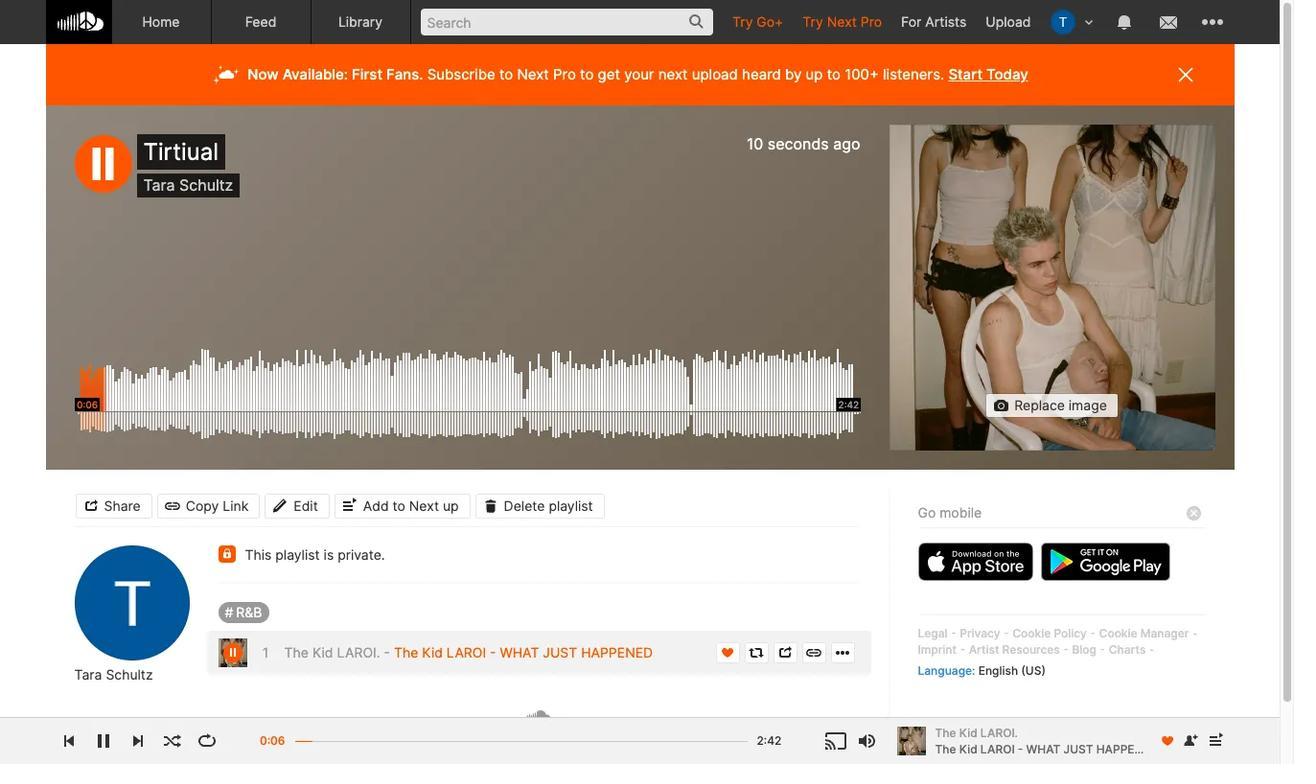 Task type: vqa. For each thing, say whether or not it's contained in the screenshot.
the View
no



Task type: describe. For each thing, give the bounding box(es) containing it.
10
[[747, 134, 763, 153]]

library link
[[311, 0, 411, 44]]

2 cookie from the left
[[1099, 626, 1138, 640]]

happened inside the kid laroi. the kid laroi - what just happened
[[1096, 742, 1159, 756]]

private.
[[338, 546, 385, 563]]

0 horizontal spatial the kid laroi. link
[[284, 644, 380, 661]]

now
[[248, 65, 279, 83]]

replace
[[1014, 397, 1065, 413]]

laroi. for kid
[[981, 725, 1018, 740]]

available:
[[282, 65, 348, 83]]

0 vertical spatial what
[[500, 644, 539, 661]]

imprint link
[[918, 642, 957, 657]]

try go+
[[732, 13, 784, 30]]

for artists
[[901, 13, 967, 30]]

policy
[[1054, 626, 1087, 640]]

tara schultz
[[74, 666, 153, 683]]

mobile
[[940, 504, 982, 521]]

laroi. for the
[[337, 644, 380, 661]]

feed
[[245, 13, 276, 30]]

tirtiual
[[143, 138, 219, 166]]

just inside the kid laroi. the kid laroi - what just happened
[[1064, 742, 1093, 756]]

(us)
[[1021, 663, 1046, 677]]

delete
[[504, 497, 545, 513]]

edit
[[294, 497, 318, 513]]

copy link
[[186, 497, 249, 513]]

1 vertical spatial next
[[517, 65, 549, 83]]

1 horizontal spatial up
[[806, 65, 823, 83]]

0 horizontal spatial -
[[384, 644, 390, 661]]

copy
[[186, 497, 219, 513]]

1 horizontal spatial -
[[490, 644, 496, 661]]

english
[[979, 663, 1018, 677]]

listeners.
[[883, 65, 944, 83]]

home link
[[112, 0, 211, 44]]

cookie manager link
[[1099, 626, 1189, 640]]

0 horizontal spatial tara
[[74, 666, 102, 683]]

0 vertical spatial tara schultz link
[[143, 175, 233, 195]]

⁃ up blog link
[[1090, 626, 1096, 640]]

get
[[598, 65, 620, 83]]

try go+ link
[[723, 0, 793, 43]]

⁃ right legal link
[[951, 626, 957, 640]]

⁃ down policy
[[1063, 642, 1069, 657]]

add to next up button
[[334, 493, 470, 518]]

⁃ left "artist"
[[960, 642, 966, 657]]

10 seconds ago
[[747, 134, 860, 153]]

subscribe
[[427, 65, 495, 83]]

0 vertical spatial next
[[827, 13, 857, 30]]

heard
[[742, 65, 781, 83]]

blog
[[1072, 642, 1097, 657]]

link
[[223, 497, 249, 513]]

delete playlist button
[[475, 493, 605, 518]]

this playlist is private.
[[245, 546, 385, 563]]

tirtiual tara schultz
[[143, 138, 233, 195]]

1 horizontal spatial the kid laroi. link
[[935, 725, 1149, 741]]

the kid laroi. - the kid laroi - what just happened
[[284, 644, 653, 661]]

1
[[261, 644, 270, 661]]

⁃ down cookie manager link
[[1149, 642, 1155, 657]]

go mobile
[[918, 504, 982, 521]]

legal ⁃ privacy ⁃ cookie policy ⁃ cookie manager ⁃ imprint ⁃ artist resources ⁃ blog ⁃ charts ⁃ language: english (us)
[[918, 626, 1198, 677]]

image
[[1069, 397, 1107, 413]]

100+
[[845, 65, 879, 83]]

next up image
[[1204, 730, 1227, 753]]

2:42
[[757, 733, 782, 748]]

share
[[104, 497, 141, 513]]

r&b
[[236, 604, 262, 620]]

- inside the kid laroi. the kid laroi - what just happened
[[1018, 742, 1023, 756]]

start
[[949, 65, 983, 83]]

for
[[901, 13, 922, 30]]

feed link
[[211, 0, 311, 44]]

1 vertical spatial tara schultz's avatar element
[[74, 546, 189, 661]]

upload
[[986, 13, 1031, 30]]

try for try next pro
[[803, 13, 823, 30]]

manager
[[1141, 626, 1189, 640]]

charts
[[1109, 642, 1146, 657]]

tara inside tirtiual tara schultz
[[143, 175, 175, 195]]

up inside button
[[443, 497, 459, 513]]

add to next up
[[363, 497, 459, 513]]



Task type: locate. For each thing, give the bounding box(es) containing it.
up
[[806, 65, 823, 83], [443, 497, 459, 513]]

upload
[[692, 65, 738, 83]]

playlist left the is
[[275, 546, 320, 563]]

for artists link
[[892, 0, 976, 43]]

home
[[142, 13, 180, 30]]

-
[[384, 644, 390, 661], [490, 644, 496, 661], [1018, 742, 1023, 756]]

to left "100+"
[[827, 65, 841, 83]]

1 horizontal spatial just
[[1064, 742, 1093, 756]]

1 vertical spatial what
[[1026, 742, 1061, 756]]

just
[[543, 644, 577, 661], [1064, 742, 1093, 756]]

1 horizontal spatial playlist
[[549, 497, 593, 513]]

schultz
[[179, 175, 233, 195], [106, 666, 153, 683]]

0 vertical spatial laroi.
[[337, 644, 380, 661]]

2 horizontal spatial -
[[1018, 742, 1023, 756]]

next right add
[[409, 497, 439, 513]]

1 vertical spatial pro
[[553, 65, 576, 83]]

1 horizontal spatial laroi.
[[981, 725, 1018, 740]]

0 horizontal spatial try
[[732, 13, 753, 30]]

replace image button
[[986, 393, 1119, 418]]

your
[[624, 65, 654, 83]]

1 vertical spatial playlist
[[275, 546, 320, 563]]

1 vertical spatial the kid laroi. link
[[935, 725, 1149, 741]]

1 vertical spatial tara
[[74, 666, 102, 683]]

language:
[[918, 663, 975, 677]]

1 vertical spatial schultz
[[106, 666, 153, 683]]

0 vertical spatial schultz
[[179, 175, 233, 195]]

by
[[785, 65, 802, 83]]

1 horizontal spatial pro
[[861, 13, 882, 30]]

playlist
[[549, 497, 593, 513], [275, 546, 320, 563]]

⁃ right manager
[[1192, 626, 1198, 640]]

1 vertical spatial laroi
[[981, 742, 1015, 756]]

Search search field
[[420, 9, 713, 35]]

1 horizontal spatial what
[[1026, 742, 1061, 756]]

⁃
[[951, 626, 957, 640], [1004, 626, 1010, 640], [1090, 626, 1096, 640], [1192, 626, 1198, 640], [960, 642, 966, 657], [1063, 642, 1069, 657], [1100, 642, 1106, 657], [1149, 642, 1155, 657]]

delete playlist
[[504, 497, 593, 513]]

2 vertical spatial next
[[409, 497, 439, 513]]

go
[[918, 504, 936, 521]]

go+
[[757, 13, 784, 30]]

library
[[338, 13, 383, 30]]

replace image
[[1014, 397, 1107, 413]]

up left delete
[[443, 497, 459, 513]]

pro left for
[[861, 13, 882, 30]]

dismiss image
[[1186, 506, 1201, 520]]

to
[[499, 65, 513, 83], [580, 65, 594, 83], [827, 65, 841, 83], [393, 497, 405, 513]]

today
[[986, 65, 1028, 83]]

seconds
[[768, 134, 829, 153]]

playlist inside delete playlist button
[[549, 497, 593, 513]]

cookie up resources
[[1013, 626, 1051, 640]]

⁃ up artist resources link
[[1004, 626, 1010, 640]]

upload link
[[976, 0, 1041, 43]]

try for try go+
[[732, 13, 753, 30]]

the kid laroi. the kid laroi - what just happened
[[935, 725, 1159, 756]]

artist resources link
[[969, 642, 1060, 657]]

r&b link
[[218, 602, 270, 623]]

0 horizontal spatial next
[[409, 497, 439, 513]]

0 horizontal spatial tara schultz's avatar element
[[74, 546, 189, 661]]

0 horizontal spatial laroi.
[[337, 644, 380, 661]]

laroi. down english at the right bottom of page
[[981, 725, 1018, 740]]

1 horizontal spatial tara schultz's avatar element
[[1050, 10, 1075, 35]]

0 vertical spatial tara
[[143, 175, 175, 195]]

start today link
[[949, 65, 1028, 83]]

0 vertical spatial happened
[[581, 644, 653, 661]]

1 cookie from the left
[[1013, 626, 1051, 640]]

pro
[[861, 13, 882, 30], [553, 65, 576, 83]]

what inside the kid laroi. the kid laroi - what just happened
[[1026, 742, 1061, 756]]

0 horizontal spatial schultz
[[106, 666, 153, 683]]

imprint
[[918, 642, 957, 657]]

now available: first fans. subscribe to next pro to get your next upload heard by up to 100+ listeners. start today
[[248, 65, 1028, 83]]

kid
[[312, 644, 333, 661], [422, 644, 443, 661], [959, 725, 978, 740], [959, 742, 978, 756]]

privacy
[[960, 626, 1000, 640]]

up right by
[[806, 65, 823, 83]]

1 horizontal spatial cookie
[[1099, 626, 1138, 640]]

cookie up charts link
[[1099, 626, 1138, 640]]

the kid laroi. link down (us)
[[935, 725, 1149, 741]]

2 horizontal spatial next
[[827, 13, 857, 30]]

pro left get
[[553, 65, 576, 83]]

laroi. inside the kid laroi. the kid laroi - what just happened
[[981, 725, 1018, 740]]

pro inside try next pro link
[[861, 13, 882, 30]]

to inside add to next up button
[[393, 497, 405, 513]]

playlist for delete
[[549, 497, 593, 513]]

0 horizontal spatial what
[[500, 644, 539, 661]]

0 horizontal spatial laroi
[[447, 644, 486, 661]]

privacy link
[[960, 626, 1000, 640]]

playlist for this
[[275, 546, 320, 563]]

schultz inside tirtiual tara schultz
[[179, 175, 233, 195]]

try right go+
[[803, 13, 823, 30]]

laroi
[[447, 644, 486, 661], [981, 742, 1015, 756]]

legal
[[918, 626, 948, 640]]

1 vertical spatial tara schultz link
[[74, 666, 153, 684]]

1 horizontal spatial happened
[[1096, 742, 1159, 756]]

try next pro link
[[793, 0, 892, 43]]

try next pro
[[803, 13, 882, 30]]

tara schultz's avatar element up tara schultz
[[74, 546, 189, 661]]

0 horizontal spatial up
[[443, 497, 459, 513]]

share button
[[75, 493, 152, 518]]

None search field
[[411, 0, 723, 43]]

next
[[658, 65, 688, 83]]

progress bar
[[295, 731, 747, 763]]

0 vertical spatial laroi
[[447, 644, 486, 661]]

1 horizontal spatial laroi
[[981, 742, 1015, 756]]

0 vertical spatial pro
[[861, 13, 882, 30]]

is
[[324, 546, 334, 563]]

next inside button
[[409, 497, 439, 513]]

0 vertical spatial playlist
[[549, 497, 593, 513]]

try
[[732, 13, 753, 30], [803, 13, 823, 30]]

1 horizontal spatial tara
[[143, 175, 175, 195]]

1 horizontal spatial next
[[517, 65, 549, 83]]

the kid laroi. link
[[284, 644, 380, 661], [935, 725, 1149, 741]]

what
[[500, 644, 539, 661], [1026, 742, 1061, 756]]

0 horizontal spatial happened
[[581, 644, 653, 661]]

to right add
[[393, 497, 405, 513]]

artist
[[969, 642, 999, 657]]

laroi inside the kid laroi. the kid laroi - what just happened
[[981, 742, 1015, 756]]

0 vertical spatial the kid laroi. link
[[284, 644, 380, 661]]

next
[[827, 13, 857, 30], [517, 65, 549, 83], [409, 497, 439, 513]]

1 horizontal spatial try
[[803, 13, 823, 30]]

0 horizontal spatial cookie
[[1013, 626, 1051, 640]]

1 vertical spatial laroi.
[[981, 725, 1018, 740]]

⁃ right blog
[[1100, 642, 1106, 657]]

fans.
[[386, 65, 423, 83]]

0 horizontal spatial pro
[[553, 65, 576, 83]]

happened
[[581, 644, 653, 661], [1096, 742, 1159, 756]]

add
[[363, 497, 389, 513]]

copy link button
[[157, 493, 260, 518]]

0 vertical spatial tara schultz's avatar element
[[1050, 10, 1075, 35]]

laroi. right 1
[[337, 644, 380, 661]]

1 vertical spatial the kid laroi - what just happened element
[[218, 638, 247, 667]]

0 horizontal spatial playlist
[[275, 546, 320, 563]]

the kid laroi - what just happened element
[[889, 125, 1215, 451], [218, 638, 247, 667], [897, 727, 926, 755]]

1 horizontal spatial the kid laroi - what just happened link
[[935, 741, 1159, 758]]

1 vertical spatial just
[[1064, 742, 1093, 756]]

0 vertical spatial the kid laroi - what just happened element
[[889, 125, 1215, 451]]

blog link
[[1072, 642, 1097, 657]]

2 try from the left
[[803, 13, 823, 30]]

next down search "search box"
[[517, 65, 549, 83]]

tara schultz's avatar element
[[1050, 10, 1075, 35], [74, 546, 189, 661]]

charts link
[[1109, 642, 1146, 657]]

cookie
[[1013, 626, 1051, 640], [1099, 626, 1138, 640]]

to left get
[[580, 65, 594, 83]]

the kid laroi. link right 1
[[284, 644, 380, 661]]

0 vertical spatial the kid laroi - what just happened link
[[394, 644, 653, 661]]

to right the subscribe
[[499, 65, 513, 83]]

1 vertical spatial happened
[[1096, 742, 1159, 756]]

edit button
[[265, 493, 330, 518]]

0:06
[[260, 733, 285, 748]]

0 horizontal spatial the kid laroi - what just happened link
[[394, 644, 653, 661]]

0 horizontal spatial just
[[543, 644, 577, 661]]

ago
[[833, 134, 860, 153]]

1 vertical spatial the kid laroi - what just happened link
[[935, 741, 1159, 758]]

legal link
[[918, 626, 948, 640]]

try inside try next pro link
[[803, 13, 823, 30]]

tara schultz link
[[143, 175, 233, 195], [74, 666, 153, 684]]

1 horizontal spatial schultz
[[179, 175, 233, 195]]

0 vertical spatial just
[[543, 644, 577, 661]]

the kid laroi - what just happened link
[[394, 644, 653, 661], [935, 741, 1159, 758]]

artists
[[925, 13, 967, 30]]

next up "100+"
[[827, 13, 857, 30]]

this
[[245, 546, 272, 563]]

try left go+
[[732, 13, 753, 30]]

resources
[[1002, 642, 1060, 657]]

try inside try go+ link
[[732, 13, 753, 30]]

first
[[352, 65, 383, 83]]

1 vertical spatial up
[[443, 497, 459, 513]]

2 vertical spatial the kid laroi - what just happened element
[[897, 727, 926, 755]]

playlist right delete
[[549, 497, 593, 513]]

0 vertical spatial up
[[806, 65, 823, 83]]

cookie policy link
[[1013, 626, 1087, 640]]

1 try from the left
[[732, 13, 753, 30]]

the
[[284, 644, 309, 661], [394, 644, 418, 661], [935, 725, 956, 740], [935, 742, 956, 756]]

tara schultz's avatar element right upload
[[1050, 10, 1075, 35]]



